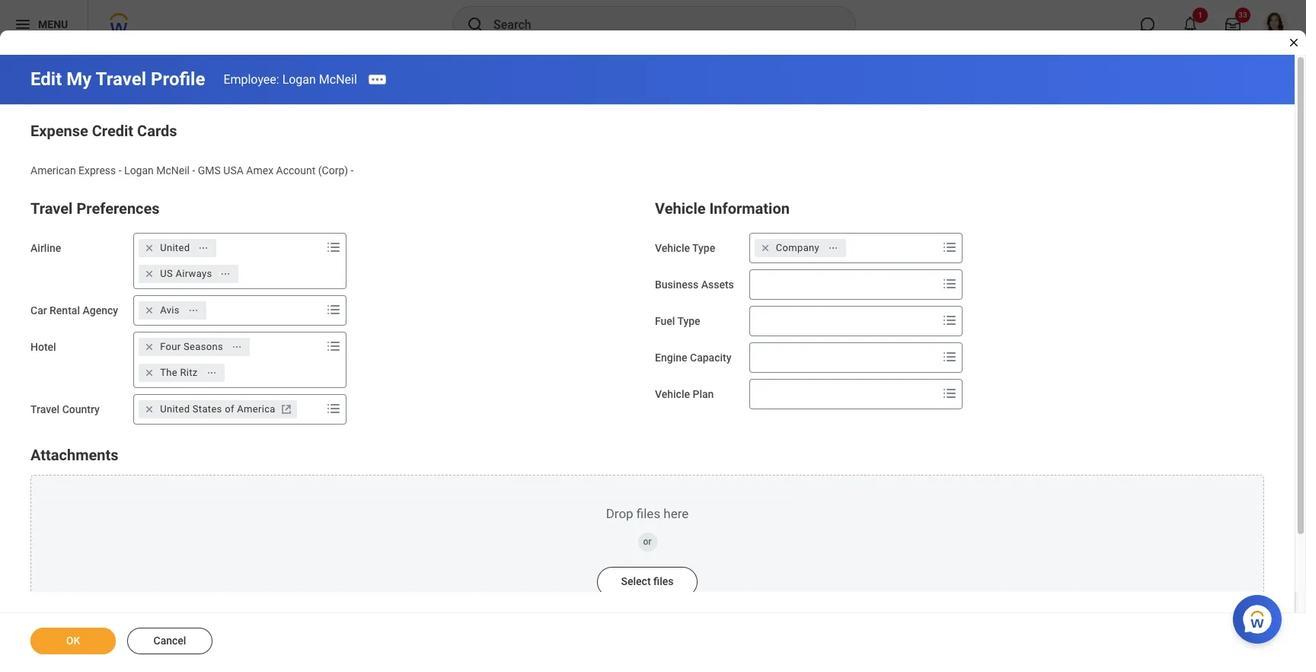 Task type: describe. For each thing, give the bounding box(es) containing it.
Business Assets field
[[750, 271, 938, 298]]

prompts image for engine capacity
[[941, 348, 959, 366]]

select files button
[[597, 567, 698, 598]]

expense credit cards
[[30, 122, 177, 140]]

select
[[621, 576, 651, 588]]

edit my travel profile main content
[[0, 55, 1307, 669]]

search image
[[466, 15, 485, 34]]

american express - logan mcneil - gms usa amex account (corp) -
[[30, 165, 354, 177]]

items selected list box for hotel
[[134, 335, 323, 385]]

expense credit cards group
[[30, 119, 1265, 178]]

travel preferences button
[[30, 199, 160, 218]]

plan
[[693, 388, 714, 401]]

us airways, press delete to clear value. option
[[139, 265, 239, 283]]

avis, press delete to clear value. option
[[139, 302, 206, 320]]

preferences
[[76, 199, 160, 218]]

company, press delete to clear value. option
[[755, 239, 846, 257]]

the ritz
[[160, 367, 198, 378]]

rental
[[50, 305, 80, 317]]

x small image for us airways
[[142, 266, 157, 282]]

company
[[776, 242, 820, 254]]

seasons
[[184, 341, 223, 353]]

vehicle for vehicle type
[[655, 242, 690, 254]]

travel preferences group
[[30, 196, 640, 425]]

workday assistant region
[[1233, 590, 1288, 645]]

expense
[[30, 122, 88, 140]]

mcneil inside expense credit cards group
[[156, 165, 190, 177]]

company element
[[776, 241, 820, 255]]

items selected list box for airline
[[134, 236, 323, 286]]

gms
[[198, 165, 221, 177]]

profile
[[151, 69, 205, 90]]

vehicle information button
[[655, 199, 790, 218]]

cancel
[[154, 635, 186, 648]]

four seasons element
[[160, 340, 223, 354]]

related actions image for us airways
[[221, 269, 231, 279]]

fuel
[[655, 315, 675, 327]]

travel for preferences
[[30, 199, 73, 218]]

employee: logan mcneil
[[224, 72, 357, 86]]

prompts image for vehicle type
[[941, 238, 959, 257]]

cancel button
[[127, 629, 213, 655]]

business
[[655, 279, 699, 291]]

vehicle for vehicle plan
[[655, 388, 690, 401]]

travel country
[[30, 404, 100, 416]]

avis
[[160, 305, 180, 316]]

of
[[225, 404, 234, 415]]

united for united
[[160, 242, 190, 254]]

us airways
[[160, 268, 212, 279]]

the ritz, press delete to clear value. option
[[139, 364, 224, 382]]

1 horizontal spatial mcneil
[[319, 72, 357, 86]]

files
[[654, 576, 674, 588]]

business assets
[[655, 279, 734, 291]]

vehicle type
[[655, 242, 716, 254]]

usa
[[223, 165, 244, 177]]

0 vertical spatial travel
[[96, 69, 146, 90]]

employee:
[[224, 72, 279, 86]]

united for united states of america
[[160, 404, 190, 415]]

x small image for four seasons
[[142, 340, 157, 355]]

edit
[[30, 69, 62, 90]]

america
[[237, 404, 276, 415]]

logan inside expense credit cards group
[[124, 165, 154, 177]]

(corp)
[[318, 165, 348, 177]]

engine capacity
[[655, 352, 732, 364]]

x small image for the ritz
[[142, 366, 157, 381]]

agency
[[83, 305, 118, 317]]

profile logan mcneil element
[[1255, 8, 1297, 41]]

us airways element
[[160, 267, 212, 281]]

united, press delete to clear value. option
[[139, 239, 217, 257]]

prompts image for travel country
[[325, 400, 343, 418]]

united states of america
[[160, 404, 276, 415]]

vehicle information
[[655, 199, 790, 218]]

attachments region
[[30, 443, 1265, 629]]

credit
[[92, 122, 133, 140]]

2 - from the left
[[192, 165, 195, 177]]

1 horizontal spatial logan
[[282, 72, 316, 86]]

american
[[30, 165, 76, 177]]

Fuel Type field
[[750, 308, 938, 335]]

ok
[[66, 635, 80, 648]]



Task type: locate. For each thing, give the bounding box(es) containing it.
cards
[[137, 122, 177, 140]]

united inside option
[[160, 242, 190, 254]]

1 vertical spatial travel
[[30, 199, 73, 218]]

3 prompts image from the top
[[941, 348, 959, 366]]

the ritz element
[[160, 366, 198, 380]]

2 vehicle from the top
[[655, 242, 690, 254]]

1 vertical spatial related actions image
[[232, 342, 242, 352]]

0 vertical spatial related actions image
[[828, 243, 839, 253]]

related actions image inside 'four seasons, press delete to clear value.' option
[[232, 342, 242, 352]]

logan
[[282, 72, 316, 86], [124, 165, 154, 177]]

united inside option
[[160, 404, 190, 415]]

information
[[710, 199, 790, 218]]

prompts image for hotel
[[325, 337, 343, 356]]

3 vehicle from the top
[[655, 388, 690, 401]]

states
[[193, 404, 222, 415]]

ext link image
[[279, 402, 294, 417]]

fuel type
[[655, 315, 701, 327]]

x small image inside united, press delete to clear value. option
[[142, 241, 157, 256]]

2 united from the top
[[160, 404, 190, 415]]

related actions image right airways
[[221, 269, 231, 279]]

- right (corp)
[[351, 165, 354, 177]]

- right express
[[119, 165, 122, 177]]

3 - from the left
[[351, 165, 354, 177]]

x small image
[[142, 241, 157, 256], [758, 241, 773, 256], [142, 303, 157, 318], [142, 366, 157, 381]]

x small image inside the ritz, press delete to clear value. option
[[142, 366, 157, 381]]

related actions image for company
[[828, 243, 839, 253]]

avis element
[[160, 304, 180, 318]]

related actions image inside company, press delete to clear value. option
[[828, 243, 839, 253]]

four seasons
[[160, 341, 223, 353]]

2 horizontal spatial related actions image
[[828, 243, 839, 253]]

travel down american
[[30, 199, 73, 218]]

united up us
[[160, 242, 190, 254]]

prompts image for car rental agency
[[325, 301, 343, 319]]

related actions image for the ritz
[[206, 368, 217, 378]]

hotel
[[30, 341, 56, 353]]

assets
[[701, 279, 734, 291]]

1 vehicle from the top
[[655, 199, 706, 218]]

1 vertical spatial logan
[[124, 165, 154, 177]]

prompts image for fuel type
[[941, 311, 959, 330]]

express
[[79, 165, 116, 177]]

x small image left us
[[142, 266, 157, 282]]

vehicle up vehicle type
[[655, 199, 706, 218]]

1 - from the left
[[119, 165, 122, 177]]

2 prompts image from the top
[[941, 311, 959, 330]]

type for vehicle type
[[693, 242, 716, 254]]

x small image left united element
[[142, 241, 157, 256]]

edit my travel profile dialog
[[0, 0, 1307, 669]]

the
[[160, 367, 177, 378]]

Vehicle Plan field
[[750, 381, 938, 408]]

0 vertical spatial mcneil
[[319, 72, 357, 86]]

2 x small image from the top
[[142, 340, 157, 355]]

edit my travel profile
[[30, 69, 205, 90]]

ritz
[[180, 367, 198, 378]]

x small image down the ritz, press delete to clear value. option
[[142, 402, 157, 417]]

close edit my travel profile image
[[1288, 37, 1301, 49]]

related actions image right seasons
[[232, 342, 242, 352]]

capacity
[[690, 352, 732, 364]]

1 vertical spatial x small image
[[142, 340, 157, 355]]

items selected list box containing united
[[134, 236, 323, 286]]

0 vertical spatial related actions image
[[198, 243, 209, 253]]

x small image left the
[[142, 366, 157, 381]]

logan right express
[[124, 165, 154, 177]]

related actions image
[[198, 243, 209, 253], [221, 269, 231, 279], [188, 305, 199, 316]]

type right 'fuel'
[[678, 315, 701, 327]]

related actions image right company element
[[828, 243, 839, 253]]

travel for country
[[30, 404, 60, 416]]

attachments
[[30, 446, 118, 465]]

0 vertical spatial logan
[[282, 72, 316, 86]]

united states of america, press delete to clear value, ctrl + enter opens in new window. option
[[139, 401, 297, 419]]

3 x small image from the top
[[142, 402, 157, 417]]

items selected list box containing four seasons
[[134, 335, 323, 385]]

airline
[[30, 242, 61, 254]]

type for fuel type
[[678, 315, 701, 327]]

- left gms
[[192, 165, 195, 177]]

x small image left four
[[142, 340, 157, 355]]

travel preferences
[[30, 199, 160, 218]]

related actions image
[[828, 243, 839, 253], [232, 342, 242, 352], [206, 368, 217, 378]]

four seasons, press delete to clear value. option
[[139, 338, 250, 356]]

related actions image right ritz
[[206, 368, 217, 378]]

type up the business assets
[[693, 242, 716, 254]]

vehicle information group
[[655, 196, 1265, 410]]

Engine Capacity field
[[750, 344, 938, 372]]

4 prompts image from the top
[[941, 385, 959, 403]]

1 horizontal spatial -
[[192, 165, 195, 177]]

x small image for united states of america
[[142, 402, 157, 417]]

0 vertical spatial vehicle
[[655, 199, 706, 218]]

vehicle plan
[[655, 388, 714, 401]]

related actions image inside us airways, press delete to clear value. option
[[221, 269, 231, 279]]

0 horizontal spatial related actions image
[[206, 368, 217, 378]]

united
[[160, 242, 190, 254], [160, 404, 190, 415]]

type
[[693, 242, 716, 254], [678, 315, 701, 327]]

x small image for company
[[758, 241, 773, 256]]

x small image
[[142, 266, 157, 282], [142, 340, 157, 355], [142, 402, 157, 417]]

x small image inside company, press delete to clear value. option
[[758, 241, 773, 256]]

car
[[30, 305, 47, 317]]

vehicle left plan
[[655, 388, 690, 401]]

1 vertical spatial related actions image
[[221, 269, 231, 279]]

airways
[[176, 268, 212, 279]]

1 prompts image from the top
[[941, 238, 959, 257]]

related actions image for united
[[198, 243, 209, 253]]

related actions image up airways
[[198, 243, 209, 253]]

1 vertical spatial united
[[160, 404, 190, 415]]

travel
[[96, 69, 146, 90], [30, 199, 73, 218], [30, 404, 60, 416]]

amex
[[246, 165, 274, 177]]

travel left country
[[30, 404, 60, 416]]

0 horizontal spatial mcneil
[[156, 165, 190, 177]]

2 vertical spatial vehicle
[[655, 388, 690, 401]]

0 vertical spatial united
[[160, 242, 190, 254]]

1 vertical spatial type
[[678, 315, 701, 327]]

2 items selected list box from the top
[[134, 335, 323, 385]]

prompts image
[[325, 238, 343, 257], [941, 275, 959, 293], [325, 301, 343, 319], [325, 337, 343, 356], [325, 400, 343, 418]]

related actions image for avis
[[188, 305, 199, 316]]

inbox large image
[[1226, 17, 1241, 32]]

related actions image inside the ritz, press delete to clear value. option
[[206, 368, 217, 378]]

travel right my
[[96, 69, 146, 90]]

four
[[160, 341, 181, 353]]

x small image inside us airways, press delete to clear value. option
[[142, 266, 157, 282]]

american express - logan mcneil - gms usa amex account (corp) - element
[[30, 162, 354, 177]]

1 vertical spatial mcneil
[[156, 165, 190, 177]]

1 horizontal spatial related actions image
[[232, 342, 242, 352]]

x small image inside united states of america, press delete to clear value, ctrl + enter opens in new window. option
[[142, 402, 157, 417]]

x small image for avis
[[142, 303, 157, 318]]

or
[[643, 537, 652, 548]]

2 horizontal spatial -
[[351, 165, 354, 177]]

car rental agency
[[30, 305, 118, 317]]

vehicle for vehicle information
[[655, 199, 706, 218]]

0 vertical spatial type
[[693, 242, 716, 254]]

2 vertical spatial related actions image
[[188, 305, 199, 316]]

1 vertical spatial items selected list box
[[134, 335, 323, 385]]

vehicle up business
[[655, 242, 690, 254]]

x small image inside the avis, press delete to clear value. option
[[142, 303, 157, 318]]

items selected list box
[[134, 236, 323, 286], [134, 335, 323, 385]]

1 vertical spatial vehicle
[[655, 242, 690, 254]]

prompts image for vehicle plan
[[941, 385, 959, 403]]

x small image left company element
[[758, 241, 773, 256]]

expense credit cards button
[[30, 122, 177, 140]]

my
[[66, 69, 92, 90]]

x small image left avis element
[[142, 303, 157, 318]]

-
[[119, 165, 122, 177], [192, 165, 195, 177], [351, 165, 354, 177]]

select files
[[621, 576, 674, 588]]

united states of america element
[[160, 403, 276, 417]]

country
[[62, 404, 100, 416]]

x small image for united
[[142, 241, 157, 256]]

united left states
[[160, 404, 190, 415]]

ok button
[[30, 629, 116, 655]]

prompts image for airline
[[325, 238, 343, 257]]

0 horizontal spatial logan
[[124, 165, 154, 177]]

prompts image
[[941, 238, 959, 257], [941, 311, 959, 330], [941, 348, 959, 366], [941, 385, 959, 403]]

united element
[[160, 241, 190, 255]]

vehicle
[[655, 199, 706, 218], [655, 242, 690, 254], [655, 388, 690, 401]]

1 x small image from the top
[[142, 266, 157, 282]]

prompts image for business assets
[[941, 275, 959, 293]]

2 vertical spatial travel
[[30, 404, 60, 416]]

related actions image for four seasons
[[232, 342, 242, 352]]

mcneil
[[319, 72, 357, 86], [156, 165, 190, 177]]

logan right employee:
[[282, 72, 316, 86]]

employee: logan mcneil element
[[224, 72, 357, 86]]

account
[[276, 165, 316, 177]]

2 vertical spatial related actions image
[[206, 368, 217, 378]]

engine
[[655, 352, 688, 364]]

1 united from the top
[[160, 242, 190, 254]]

0 vertical spatial x small image
[[142, 266, 157, 282]]

0 vertical spatial items selected list box
[[134, 236, 323, 286]]

notifications large image
[[1183, 17, 1198, 32]]

us
[[160, 268, 173, 279]]

related actions image right avis element
[[188, 305, 199, 316]]

1 items selected list box from the top
[[134, 236, 323, 286]]

0 horizontal spatial -
[[119, 165, 122, 177]]

2 vertical spatial x small image
[[142, 402, 157, 417]]



Task type: vqa. For each thing, say whether or not it's contained in the screenshot.
change associated with Job
no



